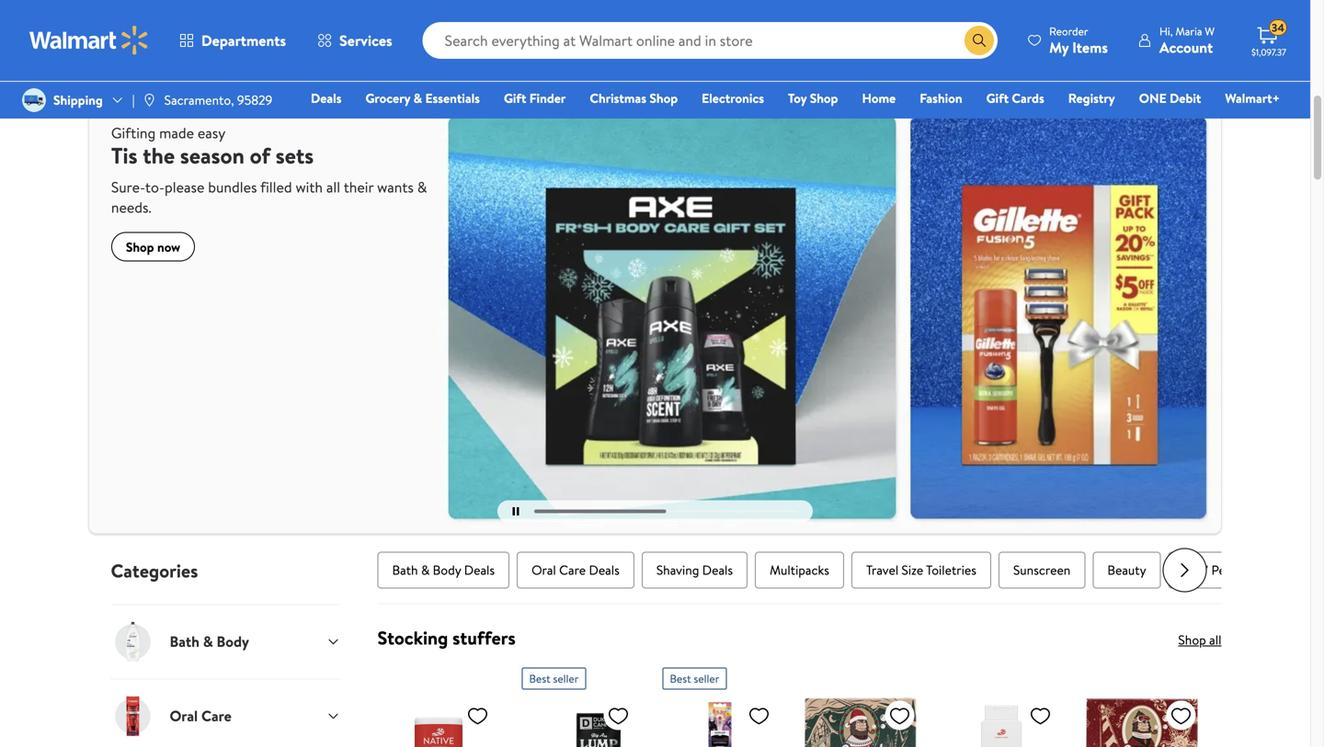 Task type: locate. For each thing, give the bounding box(es) containing it.
 image left shipping
[[22, 88, 46, 112]]

1 horizontal spatial best seller
[[670, 672, 720, 687]]

1 horizontal spatial seller
[[694, 672, 720, 687]]

items
[[1073, 37, 1109, 58]]

add to favorites list, dr. squatch natural bar soap for all skin types, snowy pine tar, 5 oz image
[[889, 705, 911, 728]]

seller up duke cannon big ass lump of coal soap - bergamot & black pepper scent, 10 oz, 1 bar image
[[553, 672, 579, 687]]

stocking stuffers
[[378, 626, 516, 651]]

& for mini & travel sizes
[[1111, 32, 1121, 52]]

all right with
[[327, 177, 341, 197]]

sure-
[[111, 177, 145, 197]]

deals left shaving
[[589, 562, 620, 580]]

shaving deals link
[[642, 552, 748, 589]]

deals right shaving
[[703, 562, 733, 580]]

0 vertical spatial body
[[433, 562, 461, 580]]

deals left grocery
[[311, 89, 342, 107]]

1 horizontal spatial care
[[559, 562, 586, 580]]

toy shop link
[[780, 88, 847, 108]]

equate link
[[474, 0, 644, 53]]

beauty
[[1108, 562, 1147, 580]]

bundles
[[208, 177, 257, 197]]

1 best from the left
[[529, 672, 551, 687]]

care for oral care deals
[[559, 562, 586, 580]]

1 horizontal spatial gift
[[987, 89, 1009, 107]]

0 horizontal spatial product group
[[522, 661, 637, 748]]

best up duke cannon big ass lump of coal soap - bergamot & black pepper scent, 10 oz, 1 bar image
[[529, 672, 551, 687]]

gifting made easy tis the season of sets sure-to-please bundles filled with all their wants & needs.
[[111, 123, 427, 218]]

1 vertical spatial oral
[[170, 707, 198, 727]]

1 gift from the left
[[504, 89, 527, 107]]

 image for shipping
[[22, 88, 46, 112]]

all
[[327, 177, 341, 197], [1210, 632, 1222, 649]]

0 horizontal spatial best seller
[[529, 672, 579, 687]]

& right mini
[[1111, 32, 1121, 52]]

kids'
[[1184, 562, 1209, 580]]

oral care
[[170, 707, 232, 727]]

body for bath & body deals
[[433, 562, 461, 580]]

all down kids' personal care link
[[1210, 632, 1222, 649]]

travel
[[867, 562, 899, 580]]

2 best seller from the left
[[670, 672, 720, 687]]

wellness
[[170, 32, 223, 52]]

& up antiperspirants
[[976, 32, 986, 52]]

0 horizontal spatial care
[[201, 707, 232, 727]]

& up oral care 'dropdown button'
[[203, 632, 213, 652]]

bath up oral care
[[170, 632, 200, 652]]

departments button
[[164, 18, 302, 63]]

best seller
[[529, 672, 579, 687], [670, 672, 720, 687]]

gift cards
[[987, 89, 1045, 107]]

cards
[[1012, 89, 1045, 107]]

next slide for navpills list image
[[1163, 549, 1208, 593]]

1 horizontal spatial  image
[[142, 93, 157, 108]]

with
[[296, 177, 323, 197]]

0 vertical spatial bath
[[392, 562, 418, 580]]

& right grocery
[[414, 89, 422, 107]]

gift left 'cards'
[[987, 89, 1009, 107]]

0 horizontal spatial seller
[[553, 672, 579, 687]]

 image
[[22, 88, 46, 112], [142, 93, 157, 108]]

0 horizontal spatial gift
[[504, 89, 527, 107]]

 image right |
[[142, 93, 157, 108]]

1 horizontal spatial oral
[[532, 562, 556, 580]]

to-
[[145, 177, 165, 197]]

oral care deals link
[[517, 552, 635, 589]]

body
[[433, 562, 461, 580], [217, 632, 249, 652]]

oral inside oral care deals link
[[532, 562, 556, 580]]

oral inside oral care 'dropdown button'
[[170, 707, 198, 727]]

shop right "christmas"
[[650, 89, 678, 107]]

filled
[[260, 177, 292, 197]]

1 vertical spatial body
[[217, 632, 249, 652]]

2 seller from the left
[[694, 672, 720, 687]]

add to favorites list, spider-man spinbrush kids electric toothbrush, battery-powered, soft bristles, special movie edition image
[[748, 705, 771, 728]]

bath & body deals link
[[378, 552, 510, 589]]

shop left now
[[126, 238, 154, 256]]

bath & body deals
[[392, 562, 495, 580]]

deals inside "link"
[[703, 562, 733, 580]]

list
[[78, 0, 1233, 75]]

bath inside dropdown button
[[170, 632, 200, 652]]

best for spider-man spinbrush kids electric toothbrush, battery-powered, soft bristles, special movie edition image
[[670, 672, 692, 687]]

bath up stocking
[[392, 562, 418, 580]]

reorder
[[1050, 23, 1089, 39]]

beauty link
[[1093, 552, 1162, 589]]

best for duke cannon big ass lump of coal soap - bergamot & black pepper scent, 10 oz, 1 bar image
[[529, 672, 551, 687]]

1 horizontal spatial product group
[[663, 661, 778, 748]]

walmart image
[[29, 26, 149, 55]]

toiletries
[[927, 562, 977, 580]]

stuffers
[[453, 626, 516, 651]]

gift left finder
[[504, 89, 527, 107]]

bath & body
[[170, 632, 249, 652]]

0 vertical spatial all
[[327, 177, 341, 197]]

& up stocking
[[421, 562, 430, 580]]

care inside 'dropdown button'
[[201, 707, 232, 727]]

add to favorites list, duke cannon big ass lump of coal soap - bergamot & black pepper scent, 10 oz, 1 bar image
[[608, 705, 630, 728]]

cotton essentials link
[[667, 0, 837, 53]]

native holiday mini travel size deodorant, candy cane, aluminum free, 0.35 oz image
[[381, 698, 496, 748]]

2 best from the left
[[670, 672, 692, 687]]

sacramento, 95829
[[164, 91, 273, 109]]

bath for bath & body deals
[[392, 562, 418, 580]]

home link
[[854, 88, 905, 108]]

1 horizontal spatial best
[[670, 672, 692, 687]]

of
[[250, 140, 270, 171]]

sacramento,
[[164, 91, 234, 109]]

best up spider-man spinbrush kids electric toothbrush, battery-powered, soft bristles, special movie edition image
[[670, 672, 692, 687]]

34
[[1272, 20, 1285, 36]]

seller up spider-man spinbrush kids electric toothbrush, battery-powered, soft bristles, special movie edition image
[[694, 672, 720, 687]]

shop
[[650, 89, 678, 107], [810, 89, 839, 107], [126, 238, 154, 256], [1179, 632, 1207, 649]]

1 seller from the left
[[553, 672, 579, 687]]

& inside dropdown button
[[203, 632, 213, 652]]

deals
[[311, 89, 342, 107], [464, 562, 495, 580], [589, 562, 620, 580], [703, 562, 733, 580]]

sexual wellness
[[126, 32, 223, 52]]

& right wants
[[417, 177, 427, 197]]

0 horizontal spatial bath
[[170, 632, 200, 652]]

home
[[863, 89, 896, 107]]

0 horizontal spatial  image
[[22, 88, 46, 112]]

0 horizontal spatial all
[[327, 177, 341, 197]]

dr. squatch natural bar soap for all skin types, snowy pine tar, 5 oz image
[[804, 698, 919, 748]]

carousel controls navigation
[[498, 501, 813, 523]]

dr. squatch - natural bar soap - frosty peppermint - limited scent - 5 oz. image
[[1085, 698, 1200, 748]]

body up stocking stuffers
[[433, 562, 461, 580]]

multipacks link
[[755, 552, 845, 589]]

1 vertical spatial bath
[[170, 632, 200, 652]]

hi,
[[1160, 23, 1174, 39]]

1 horizontal spatial bath
[[392, 562, 418, 580]]

0 vertical spatial oral
[[532, 562, 556, 580]]

season
[[180, 140, 245, 171]]

0 horizontal spatial best
[[529, 672, 551, 687]]

gift finder link
[[496, 88, 574, 108]]

personal
[[1212, 562, 1260, 580]]

pause image
[[513, 508, 519, 516]]

& inside gifting made easy tis the season of sets sure-to-please bundles filled with all their wants & needs.
[[417, 177, 427, 197]]

native natural holiday body wash, candy cane, sulfate free, paraben free, 18 oz image
[[944, 698, 1059, 748]]

0 horizontal spatial body
[[217, 632, 249, 652]]

best seller for spider-man spinbrush kids electric toothbrush, battery-powered, soft bristles, special movie edition image
[[670, 672, 720, 687]]

shaving
[[657, 562, 700, 580]]

all inside gifting made easy tis the season of sets sure-to-please bundles filled with all their wants & needs.
[[327, 177, 341, 197]]

christmas shop link
[[582, 88, 686, 108]]

deodorant & antiperspirants
[[897, 32, 992, 74]]

best seller up duke cannon big ass lump of coal soap - bergamot & black pepper scent, 10 oz, 1 bar image
[[529, 672, 579, 687]]

antiperspirants
[[897, 54, 992, 74]]

best seller up spider-man spinbrush kids electric toothbrush, battery-powered, soft bristles, special movie edition image
[[670, 672, 720, 687]]

1 best seller from the left
[[529, 672, 579, 687]]

95829
[[237, 91, 273, 109]]

stocking
[[378, 626, 448, 651]]

0 horizontal spatial oral
[[170, 707, 198, 727]]

2 gift from the left
[[987, 89, 1009, 107]]

search icon image
[[973, 33, 987, 48]]

my
[[1050, 37, 1069, 58]]

1 horizontal spatial body
[[433, 562, 461, 580]]

1 horizontal spatial all
[[1210, 632, 1222, 649]]

& inside deodorant & antiperspirants
[[976, 32, 986, 52]]

mini & travel sizes link
[[1052, 0, 1222, 53]]

best
[[529, 672, 551, 687], [670, 672, 692, 687]]

body inside dropdown button
[[217, 632, 249, 652]]

product group
[[522, 661, 637, 748], [663, 661, 778, 748]]

 image for sacramento, 95829
[[142, 93, 157, 108]]

bath
[[392, 562, 418, 580], [170, 632, 200, 652]]

essentials
[[425, 89, 480, 107]]

sexual
[[126, 32, 166, 52]]

bath for bath & body
[[170, 632, 200, 652]]

body up oral care 'dropdown button'
[[217, 632, 249, 652]]

Search search field
[[423, 22, 998, 59]]

care
[[559, 562, 586, 580], [1263, 562, 1290, 580], [201, 707, 232, 727]]



Task type: vqa. For each thing, say whether or not it's contained in the screenshot.
$16/Mo
no



Task type: describe. For each thing, give the bounding box(es) containing it.
kids' personal care link
[[1169, 552, 1304, 589]]

essentials
[[746, 32, 807, 52]]

maria
[[1176, 23, 1203, 39]]

departments
[[201, 30, 286, 51]]

fashion link
[[912, 88, 971, 108]]

toy shop
[[788, 89, 839, 107]]

christmas shop
[[590, 89, 678, 107]]

one debit
[[1140, 89, 1202, 107]]

cotton essentials
[[697, 32, 807, 52]]

add to favorites list, native holiday mini travel size deodorant, candy cane, aluminum free, 0.35 oz image
[[467, 705, 489, 728]]

spider-man spinbrush kids electric toothbrush, battery-powered, soft bristles, special movie edition image
[[663, 698, 778, 748]]

shop all
[[1179, 632, 1222, 649]]

deodorant & antiperspirants link
[[859, 0, 1030, 75]]

gift for gift finder
[[504, 89, 527, 107]]

oral for oral care
[[170, 707, 198, 727]]

easy
[[198, 123, 226, 143]]

duke cannon big ass lump of coal soap - bergamot & black pepper scent, 10 oz, 1 bar image
[[522, 698, 637, 748]]

oral care button
[[111, 679, 341, 748]]

add to favorites list, dr. squatch - natural bar soap - frosty peppermint - limited scent - 5 oz. image
[[1171, 705, 1193, 728]]

equate
[[537, 32, 581, 52]]

shop right the toy
[[810, 89, 839, 107]]

shop now
[[126, 238, 180, 256]]

grocery & essentials
[[366, 89, 480, 107]]

now
[[157, 238, 180, 256]]

mini
[[1081, 32, 1108, 52]]

the
[[143, 140, 175, 171]]

electronics
[[702, 89, 765, 107]]

fashion
[[920, 89, 963, 107]]

size
[[902, 562, 924, 580]]

deals up "stuffers"
[[464, 562, 495, 580]]

shop down kids' in the right of the page
[[1179, 632, 1207, 649]]

incontinence
[[325, 32, 408, 52]]

made
[[159, 123, 194, 143]]

& for deodorant & antiperspirants
[[976, 32, 986, 52]]

toy
[[788, 89, 807, 107]]

shop now link
[[111, 232, 195, 262]]

travel
[[1125, 32, 1161, 52]]

christmas
[[590, 89, 647, 107]]

2 product group from the left
[[663, 661, 778, 748]]

seller for spider-man spinbrush kids electric toothbrush, battery-powered, soft bristles, special movie edition image
[[694, 672, 720, 687]]

grocery
[[366, 89, 411, 107]]

body for bath & body
[[217, 632, 249, 652]]

walmart+ link
[[1218, 88, 1289, 108]]

& for bath & body
[[203, 632, 213, 652]]

shop all link
[[1179, 632, 1222, 649]]

needs.
[[111, 197, 152, 218]]

debit
[[1170, 89, 1202, 107]]

mini & travel sizes
[[1081, 32, 1193, 52]]

sunscreen link
[[999, 552, 1086, 589]]

shipping
[[53, 91, 103, 109]]

travel size toiletries
[[867, 562, 977, 580]]

seller for duke cannon big ass lump of coal soap - bergamot & black pepper scent, 10 oz, 1 bar image
[[553, 672, 579, 687]]

best seller for duke cannon big ass lump of coal soap - bergamot & black pepper scent, 10 oz, 1 bar image
[[529, 672, 579, 687]]

bath & body button
[[111, 605, 341, 679]]

add to favorites list, native natural holiday body wash, candy cane, sulfate free, paraben free, 18 oz image
[[1030, 705, 1052, 728]]

oral for oral care deals
[[532, 562, 556, 580]]

oral care deals
[[532, 562, 620, 580]]

kids' personal care
[[1184, 562, 1290, 580]]

care for oral care
[[201, 707, 232, 727]]

grocery & essentials link
[[357, 88, 488, 108]]

w
[[1206, 23, 1215, 39]]

categories
[[111, 558, 198, 584]]

sexual wellness link
[[89, 0, 259, 53]]

reorder my items
[[1050, 23, 1109, 58]]

incontinence link
[[281, 0, 452, 53]]

gift finder
[[504, 89, 566, 107]]

& for grocery & essentials
[[414, 89, 422, 107]]

gift for gift cards
[[987, 89, 1009, 107]]

cotton
[[697, 32, 743, 52]]

& for bath & body deals
[[421, 562, 430, 580]]

multipacks
[[770, 562, 830, 580]]

sunscreen
[[1014, 562, 1071, 580]]

list containing sexual wellness
[[78, 0, 1233, 75]]

one
[[1140, 89, 1167, 107]]

services button
[[302, 18, 408, 63]]

hi, maria w account
[[1160, 23, 1215, 58]]

1 vertical spatial all
[[1210, 632, 1222, 649]]

travel size toiletries link
[[852, 552, 992, 589]]

shaving deals
[[657, 562, 733, 580]]

2 horizontal spatial care
[[1263, 562, 1290, 580]]

tis
[[111, 140, 138, 171]]

registry
[[1069, 89, 1116, 107]]

their
[[344, 177, 374, 197]]

Walmart Site-Wide search field
[[423, 22, 998, 59]]

services
[[340, 30, 393, 51]]

1 product group from the left
[[522, 661, 637, 748]]

registry link
[[1061, 88, 1124, 108]]

gifting
[[111, 123, 156, 143]]

finder
[[530, 89, 566, 107]]

|
[[132, 91, 135, 109]]

sets
[[276, 140, 314, 171]]

electronics link
[[694, 88, 773, 108]]



